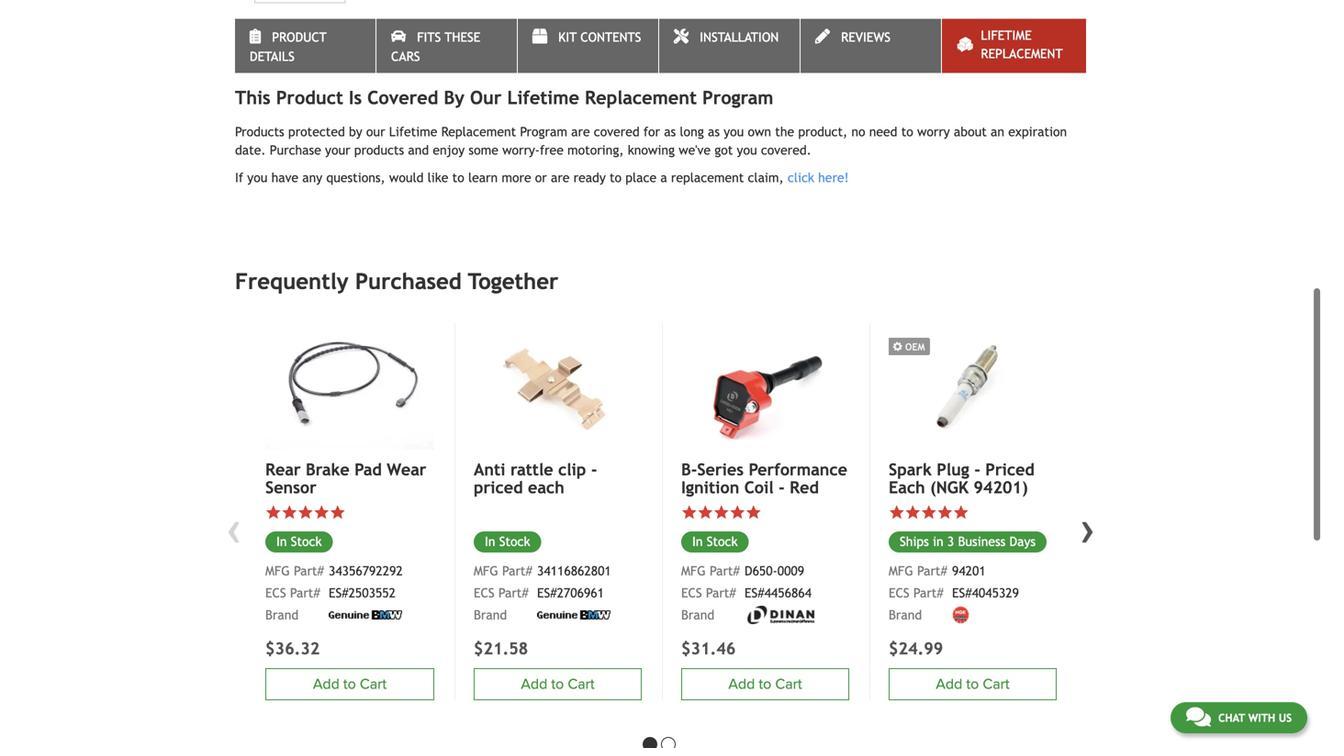 Task type: describe. For each thing, give the bounding box(es) containing it.
each
[[889, 478, 925, 497]]

fits these cars
[[391, 30, 480, 64]]

mfg part# d650-0009 ecs part# es#4456864 brand
[[681, 564, 812, 622]]

1 vertical spatial product
[[276, 87, 343, 108]]

34356792292
[[329, 564, 403, 578]]

anti
[[474, 460, 505, 479]]

spark plug - priced each (ngk 94201) link
[[889, 460, 1057, 497]]

add to cart for $31.46
[[728, 675, 802, 693]]

ecs for mfg part# 34116862801 ecs part# es#2706961 brand
[[474, 586, 494, 600]]

our
[[366, 124, 385, 139]]

2 stock from the left
[[499, 534, 530, 549]]

series
[[697, 460, 744, 479]]

by
[[349, 124, 362, 139]]

2 in from the left
[[485, 534, 495, 549]]

2 add to cart button from the left
[[474, 668, 642, 700]]

lifetime inside lifetime replacement
[[981, 28, 1032, 43]]

in
[[933, 534, 943, 549]]

by
[[444, 87, 465, 108]]

installation link
[[659, 19, 800, 73]]

7 star image from the left
[[729, 504, 745, 520]]

program inside products protected by our lifetime replacement program are covered for as long as you own the product, no need to worry about an expiration date. purchase your products and enjoy some worry-free motoring, knowing we've got you covered.
[[520, 124, 567, 139]]

(ngk
[[930, 478, 969, 497]]

mfg for $31.46
[[681, 564, 706, 578]]

cart for $36.32
[[360, 675, 387, 693]]

cars
[[391, 49, 420, 64]]

ignition
[[681, 478, 739, 497]]

wear
[[387, 460, 426, 479]]

2 star image from the left
[[281, 504, 297, 520]]

contents
[[580, 30, 641, 45]]

$36.32
[[265, 639, 320, 658]]

ecs inside mfg part# d650-0009 ecs part# es#4456864 brand
[[681, 586, 702, 600]]

ecs for mfg part# 94201 ecs part# es#4045329 brand
[[889, 586, 909, 600]]

installation
[[700, 30, 779, 45]]

own
[[748, 124, 771, 139]]

1 vertical spatial replacement
[[585, 87, 697, 108]]

1 star image from the left
[[297, 504, 314, 520]]

long
[[680, 124, 704, 139]]

b-series performance ignition coil - red image
[[681, 323, 849, 449]]

and
[[408, 143, 429, 157]]

brand inside mfg part# d650-0009 ecs part# es#4456864 brand
[[681, 608, 714, 622]]

would
[[389, 170, 424, 185]]

if
[[235, 170, 243, 185]]

motoring,
[[567, 143, 624, 157]]

these
[[445, 30, 480, 45]]

no
[[851, 124, 865, 139]]

worry-
[[502, 143, 540, 157]]

rattle
[[510, 460, 553, 479]]

mfg part# 94201 ecs part# es#4045329 brand
[[889, 564, 1019, 622]]

is
[[349, 87, 362, 108]]

d650-
[[745, 564, 777, 578]]

9 star image from the left
[[921, 504, 937, 520]]

enjoy
[[433, 143, 465, 157]]

us
[[1279, 711, 1292, 724]]

brand for mfg part# 94201 ecs part# es#4045329 brand
[[889, 608, 922, 622]]

anti rattle clip - priced each link
[[474, 460, 642, 497]]

kit contents
[[558, 30, 641, 45]]

94201)
[[973, 478, 1028, 497]]

together
[[468, 268, 558, 294]]

learn
[[468, 170, 498, 185]]

ngk image
[[952, 606, 970, 624]]

genuine bmw image for es#2706961
[[537, 611, 611, 620]]

6 star image from the left
[[953, 504, 969, 520]]

2 add from the left
[[521, 675, 547, 693]]

got
[[714, 143, 733, 157]]

6 star image from the left
[[713, 504, 729, 520]]

2 as from the left
[[708, 124, 720, 139]]

add to cart button for $36.32
[[265, 668, 434, 700]]

comments image
[[1186, 706, 1211, 728]]

b-
[[681, 460, 697, 479]]

knowing
[[628, 143, 675, 157]]

here!
[[818, 170, 849, 185]]

products
[[235, 124, 284, 139]]

0 vertical spatial you
[[724, 124, 744, 139]]

b-series performance ignition coil - red link
[[681, 460, 849, 497]]

add for $24.99
[[936, 675, 962, 693]]

es#3247587 - hb765b.664kt - front and rear hps 5.0 performance brake pad kit - next generation high performance street brake pad offering greater stopping power and pedal feel, with very low dust and noise - hawk - bmw image
[[254, 0, 345, 3]]

in for rear brake pad wear sensor
[[276, 534, 287, 549]]

clip
[[558, 460, 586, 479]]

ships
[[900, 534, 929, 549]]

1 horizontal spatial program
[[702, 87, 773, 108]]

purchased
[[355, 268, 462, 294]]

cart for $24.99
[[983, 675, 1010, 693]]

product details link
[[235, 19, 375, 73]]

5 star image from the left
[[937, 504, 953, 520]]

add to cart for $36.32
[[313, 675, 387, 693]]

spark plug - priced each (ngk 94201)
[[889, 460, 1035, 497]]

stock for rear brake pad wear sensor
[[291, 534, 322, 549]]

your
[[325, 143, 350, 157]]

in stock for rear brake pad wear sensor
[[276, 534, 322, 549]]

claim,
[[748, 170, 784, 185]]

business
[[958, 534, 1006, 549]]

fits
[[417, 30, 441, 45]]

chat with us link
[[1170, 702, 1307, 734]]

4 star image from the left
[[681, 504, 697, 520]]

products
[[354, 143, 404, 157]]

fits these cars link
[[376, 19, 517, 73]]

worry
[[917, 124, 950, 139]]

replacement inside products protected by our lifetime replacement program are covered for as long as you own the product, no need to worry about an expiration date. purchase your products and enjoy some worry-free motoring, knowing we've got you covered.
[[441, 124, 516, 139]]

if you have any questions, would like to learn more or are ready to place a replacement claim, click here!
[[235, 170, 849, 185]]

an
[[991, 124, 1004, 139]]

a
[[660, 170, 667, 185]]

questions,
[[326, 170, 385, 185]]

3 star image from the left
[[889, 504, 905, 520]]

frequently purchased together
[[235, 268, 558, 294]]

red
[[790, 478, 819, 497]]

brake
[[306, 460, 349, 479]]

in for b-series performance ignition coil - red
[[692, 534, 703, 549]]



Task type: locate. For each thing, give the bounding box(es) containing it.
add to cart down $21.58 at the left bottom of page
[[521, 675, 595, 693]]

have
[[271, 170, 298, 185]]

rear brake pad wear sensor link
[[265, 460, 434, 497]]

product
[[272, 30, 327, 45], [276, 87, 343, 108]]

need
[[869, 124, 897, 139]]

anti rattle clip - priced each image
[[474, 323, 642, 449]]

1 horizontal spatial genuine bmw image
[[537, 611, 611, 620]]

94201
[[952, 564, 986, 578]]

in down sensor
[[276, 534, 287, 549]]

1 star image from the left
[[265, 504, 281, 520]]

for
[[643, 124, 660, 139]]

rear brake pad wear sensor
[[265, 460, 426, 497]]

1 horizontal spatial in
[[485, 534, 495, 549]]

0 horizontal spatial stock
[[291, 534, 322, 549]]

34116862801
[[537, 564, 611, 578]]

priced
[[985, 460, 1035, 479]]

ecs for mfg part# 34356792292 ecs part# es#2503552 brand
[[265, 586, 286, 600]]

1 genuine bmw image from the left
[[329, 611, 402, 620]]

add for $31.46
[[728, 675, 755, 693]]

program up "free"
[[520, 124, 567, 139]]

stock down sensor
[[291, 534, 322, 549]]

3 add to cart from the left
[[728, 675, 802, 693]]

mfg inside mfg part# 94201 ecs part# es#4045329 brand
[[889, 564, 913, 578]]

4 mfg from the left
[[889, 564, 913, 578]]

lifetime replacement link
[[942, 19, 1086, 73]]

1 cart from the left
[[360, 675, 387, 693]]

genuine bmw image down the es#2706961
[[537, 611, 611, 620]]

›
[[1081, 504, 1095, 553]]

replacement up some
[[441, 124, 516, 139]]

click
[[788, 170, 814, 185]]

2 brand from the left
[[474, 608, 507, 622]]

replacement up expiration
[[981, 46, 1063, 61]]

1 add to cart button from the left
[[265, 668, 434, 700]]

0 horizontal spatial -
[[591, 460, 597, 479]]

chat with us
[[1218, 711, 1292, 724]]

add to cart down '$24.99'
[[936, 675, 1010, 693]]

0 horizontal spatial genuine bmw image
[[329, 611, 402, 620]]

in down ignition
[[692, 534, 703, 549]]

4 ecs from the left
[[889, 586, 909, 600]]

add to cart
[[313, 675, 387, 693], [521, 675, 595, 693], [728, 675, 802, 693], [936, 675, 1010, 693]]

anti rattle clip - priced each
[[474, 460, 597, 497]]

1 brand from the left
[[265, 608, 299, 622]]

as right for
[[664, 124, 676, 139]]

brand for mfg part# 34356792292 ecs part# es#2503552 brand
[[265, 608, 299, 622]]

brand inside mfg part# 34116862801 ecs part# es#2706961 brand
[[474, 608, 507, 622]]

mfg inside mfg part# d650-0009 ecs part# es#4456864 brand
[[681, 564, 706, 578]]

mfg up $21.58 at the left bottom of page
[[474, 564, 498, 578]]

3 star image from the left
[[330, 504, 346, 520]]

in stock for b-series performance ignition coil - red
[[692, 534, 738, 549]]

1 vertical spatial are
[[551, 170, 570, 185]]

es#2706961
[[537, 586, 604, 600]]

0 vertical spatial program
[[702, 87, 773, 108]]

add to cart button for $31.46
[[681, 668, 849, 700]]

in down priced
[[485, 534, 495, 549]]

details
[[250, 49, 295, 64]]

product up protected
[[276, 87, 343, 108]]

brand inside mfg part# 94201 ecs part# es#4045329 brand
[[889, 608, 922, 622]]

frequently
[[235, 268, 349, 294]]

3 in from the left
[[692, 534, 703, 549]]

product,
[[798, 124, 848, 139]]

2 cart from the left
[[568, 675, 595, 693]]

2 star image from the left
[[314, 504, 330, 520]]

mfg for $24.99
[[889, 564, 913, 578]]

0 vertical spatial are
[[571, 124, 590, 139]]

1 ecs from the left
[[265, 586, 286, 600]]

2 mfg from the left
[[474, 564, 498, 578]]

1 as from the left
[[664, 124, 676, 139]]

covered
[[594, 124, 640, 139]]

- right plug at the bottom right of the page
[[974, 460, 980, 479]]

1 vertical spatial program
[[520, 124, 567, 139]]

2 vertical spatial replacement
[[441, 124, 516, 139]]

free
[[540, 143, 564, 157]]

click here! link
[[788, 170, 849, 185]]

4 add from the left
[[936, 675, 962, 693]]

star image
[[297, 504, 314, 520], [314, 504, 330, 520], [889, 504, 905, 520], [905, 504, 921, 520], [937, 504, 953, 520], [953, 504, 969, 520]]

- right clip
[[591, 460, 597, 479]]

spark plug - priced each (ngk 94201) image
[[889, 323, 1057, 449]]

1 horizontal spatial as
[[708, 124, 720, 139]]

3 add from the left
[[728, 675, 755, 693]]

2 horizontal spatial in stock
[[692, 534, 738, 549]]

2 vertical spatial lifetime
[[389, 124, 437, 139]]

add down $31.46
[[728, 675, 755, 693]]

4 star image from the left
[[905, 504, 921, 520]]

star image
[[265, 504, 281, 520], [281, 504, 297, 520], [330, 504, 346, 520], [681, 504, 697, 520], [697, 504, 713, 520], [713, 504, 729, 520], [729, 504, 745, 520], [745, 504, 762, 520], [921, 504, 937, 520]]

0 vertical spatial product
[[272, 30, 327, 45]]

1 in from the left
[[276, 534, 287, 549]]

mfg inside mfg part# 34356792292 ecs part# es#2503552 brand
[[265, 564, 290, 578]]

1 horizontal spatial in stock
[[485, 534, 530, 549]]

ecs up $21.58 at the left bottom of page
[[474, 586, 494, 600]]

expiration
[[1008, 124, 1067, 139]]

rear brake pad wear sensor image
[[265, 323, 434, 450]]

add to cart button down $21.58 at the left bottom of page
[[474, 668, 642, 700]]

4 add to cart from the left
[[936, 675, 1010, 693]]

in stock down priced
[[485, 534, 530, 549]]

ecs down ships
[[889, 586, 909, 600]]

1 vertical spatial you
[[737, 143, 757, 157]]

2 genuine bmw image from the left
[[537, 611, 611, 620]]

in stock down ignition
[[692, 534, 738, 549]]

plug
[[937, 460, 969, 479]]

stock down ignition
[[707, 534, 738, 549]]

priced
[[474, 478, 523, 497]]

es#4045329
[[952, 586, 1019, 600]]

protected
[[288, 124, 345, 139]]

add to cart button
[[265, 668, 434, 700], [474, 668, 642, 700], [681, 668, 849, 700], [889, 668, 1057, 700]]

0 horizontal spatial as
[[664, 124, 676, 139]]

ecs
[[265, 586, 286, 600], [474, 586, 494, 600], [681, 586, 702, 600], [889, 586, 909, 600]]

1 stock from the left
[[291, 534, 322, 549]]

3 ecs from the left
[[681, 586, 702, 600]]

lifetime
[[981, 28, 1032, 43], [507, 87, 579, 108], [389, 124, 437, 139]]

you up got
[[724, 124, 744, 139]]

3 in stock from the left
[[692, 534, 738, 549]]

like
[[427, 170, 448, 185]]

ecs inside mfg part# 34116862801 ecs part# es#2706961 brand
[[474, 586, 494, 600]]

add down $36.32
[[313, 675, 339, 693]]

2 horizontal spatial lifetime
[[981, 28, 1032, 43]]

brand up $21.58 at the left bottom of page
[[474, 608, 507, 622]]

mfg down ships
[[889, 564, 913, 578]]

1 in stock from the left
[[276, 534, 322, 549]]

brand up '$24.99'
[[889, 608, 922, 622]]

kit
[[558, 30, 577, 45]]

mfg
[[265, 564, 290, 578], [474, 564, 498, 578], [681, 564, 706, 578], [889, 564, 913, 578]]

ships in 3 business days
[[900, 534, 1036, 549]]

chat
[[1218, 711, 1245, 724]]

date.
[[235, 143, 266, 157]]

product up details
[[272, 30, 327, 45]]

4 cart from the left
[[983, 675, 1010, 693]]

0 vertical spatial replacement
[[981, 46, 1063, 61]]

3 brand from the left
[[681, 608, 714, 622]]

add to cart for $24.99
[[936, 675, 1010, 693]]

genuine bmw image
[[329, 611, 402, 620], [537, 611, 611, 620]]

› link
[[1074, 504, 1102, 553]]

add to cart down $36.32
[[313, 675, 387, 693]]

2 vertical spatial you
[[247, 170, 267, 185]]

reviews
[[841, 30, 891, 45]]

stock for b-series performance ignition coil - red
[[707, 534, 738, 549]]

- inside 'b-series performance ignition coil - red'
[[779, 478, 785, 497]]

- inside the spark plug - priced each (ngk 94201)
[[974, 460, 980, 479]]

dinan image
[[745, 606, 818, 624]]

lifetime replacement
[[981, 28, 1063, 61]]

this product is covered by our lifetime replacement program
[[235, 87, 773, 108]]

replacement up for
[[585, 87, 697, 108]]

are right or
[[551, 170, 570, 185]]

brand up $36.32
[[265, 608, 299, 622]]

4 add to cart button from the left
[[889, 668, 1057, 700]]

are
[[571, 124, 590, 139], [551, 170, 570, 185]]

kit contents link
[[518, 19, 658, 73]]

1 add to cart from the left
[[313, 675, 387, 693]]

2 horizontal spatial in
[[692, 534, 703, 549]]

stock down priced
[[499, 534, 530, 549]]

$21.58
[[474, 639, 528, 658]]

coil
[[744, 478, 774, 497]]

0 horizontal spatial are
[[551, 170, 570, 185]]

mfg left d650-
[[681, 564, 706, 578]]

1 mfg from the left
[[265, 564, 290, 578]]

in stock down sensor
[[276, 534, 322, 549]]

purchase
[[270, 143, 321, 157]]

as up got
[[708, 124, 720, 139]]

$24.99
[[889, 639, 943, 658]]

2 horizontal spatial stock
[[707, 534, 738, 549]]

2 horizontal spatial replacement
[[981, 46, 1063, 61]]

you right if
[[247, 170, 267, 185]]

3 mfg from the left
[[681, 564, 706, 578]]

1 horizontal spatial lifetime
[[507, 87, 579, 108]]

3 add to cart button from the left
[[681, 668, 849, 700]]

0 horizontal spatial program
[[520, 124, 567, 139]]

ecs up $36.32
[[265, 586, 286, 600]]

ecs inside mfg part# 94201 ecs part# es#4045329 brand
[[889, 586, 909, 600]]

add to cart button down $36.32
[[265, 668, 434, 700]]

days
[[1009, 534, 1036, 549]]

3 stock from the left
[[707, 534, 738, 549]]

reviews link
[[800, 19, 941, 73]]

mfg for $36.32
[[265, 564, 290, 578]]

this
[[235, 87, 271, 108]]

es#2503552
[[329, 586, 396, 600]]

1 horizontal spatial stock
[[499, 534, 530, 549]]

8 star image from the left
[[745, 504, 762, 520]]

2 in stock from the left
[[485, 534, 530, 549]]

1 horizontal spatial -
[[779, 478, 785, 497]]

add
[[313, 675, 339, 693], [521, 675, 547, 693], [728, 675, 755, 693], [936, 675, 962, 693]]

product details
[[250, 30, 327, 64]]

or
[[535, 170, 547, 185]]

program up own
[[702, 87, 773, 108]]

$31.46
[[681, 639, 736, 658]]

es#4456864
[[745, 586, 812, 600]]

add for $36.32
[[313, 675, 339, 693]]

add to cart button for $24.99
[[889, 668, 1057, 700]]

cart for $31.46
[[775, 675, 802, 693]]

brand inside mfg part# 34356792292 ecs part# es#2503552 brand
[[265, 608, 299, 622]]

lifetime inside products protected by our lifetime replacement program are covered for as long as you own the product, no need to worry about an expiration date. purchase your products and enjoy some worry-free motoring, knowing we've got you covered.
[[389, 124, 437, 139]]

0 horizontal spatial replacement
[[441, 124, 516, 139]]

genuine bmw image for es#2503552
[[329, 611, 402, 620]]

3 cart from the left
[[775, 675, 802, 693]]

sensor
[[265, 478, 317, 497]]

0 horizontal spatial in stock
[[276, 534, 322, 549]]

add down $21.58 at the left bottom of page
[[521, 675, 547, 693]]

0 vertical spatial lifetime
[[981, 28, 1032, 43]]

1 horizontal spatial are
[[571, 124, 590, 139]]

are inside products protected by our lifetime replacement program are covered for as long as you own the product, no need to worry about an expiration date. purchase your products and enjoy some worry-free motoring, knowing we've got you covered.
[[571, 124, 590, 139]]

- inside anti rattle clip - priced each
[[591, 460, 597, 479]]

about
[[954, 124, 987, 139]]

the
[[775, 124, 794, 139]]

mfg inside mfg part# 34116862801 ecs part# es#2706961 brand
[[474, 564, 498, 578]]

0 horizontal spatial in
[[276, 534, 287, 549]]

mfg up $36.32
[[265, 564, 290, 578]]

3
[[947, 534, 954, 549]]

1 horizontal spatial replacement
[[585, 87, 697, 108]]

1 vertical spatial lifetime
[[507, 87, 579, 108]]

mfg part# 34116862801 ecs part# es#2706961 brand
[[474, 564, 611, 622]]

0009
[[777, 564, 804, 578]]

ecs inside mfg part# 34356792292 ecs part# es#2503552 brand
[[265, 586, 286, 600]]

you
[[724, 124, 744, 139], [737, 143, 757, 157], [247, 170, 267, 185]]

any
[[302, 170, 322, 185]]

add to cart button down '$24.99'
[[889, 668, 1057, 700]]

2 horizontal spatial -
[[974, 460, 980, 479]]

are up motoring,
[[571, 124, 590, 139]]

ecs up $31.46
[[681, 586, 702, 600]]

ready
[[573, 170, 606, 185]]

some
[[469, 143, 498, 157]]

1 add from the left
[[313, 675, 339, 693]]

in
[[276, 534, 287, 549], [485, 534, 495, 549], [692, 534, 703, 549]]

more
[[502, 170, 531, 185]]

genuine bmw image down the es#2503552
[[329, 611, 402, 620]]

you down own
[[737, 143, 757, 157]]

brand for mfg part# 34116862801 ecs part# es#2706961 brand
[[474, 608, 507, 622]]

to inside products protected by our lifetime replacement program are covered for as long as you own the product, no need to worry about an expiration date. purchase your products and enjoy some worry-free motoring, knowing we've got you covered.
[[901, 124, 913, 139]]

4 brand from the left
[[889, 608, 922, 622]]

2 ecs from the left
[[474, 586, 494, 600]]

2 add to cart from the left
[[521, 675, 595, 693]]

add to cart down $31.46
[[728, 675, 802, 693]]

add down '$24.99'
[[936, 675, 962, 693]]

brand up $31.46
[[681, 608, 714, 622]]

0 horizontal spatial lifetime
[[389, 124, 437, 139]]

add to cart button down $31.46
[[681, 668, 849, 700]]

product inside product details
[[272, 30, 327, 45]]

5 star image from the left
[[697, 504, 713, 520]]

- left red
[[779, 478, 785, 497]]



Task type: vqa. For each thing, say whether or not it's contained in the screenshot.
Spark Plug - Priced Each (NGK 94201) link
yes



